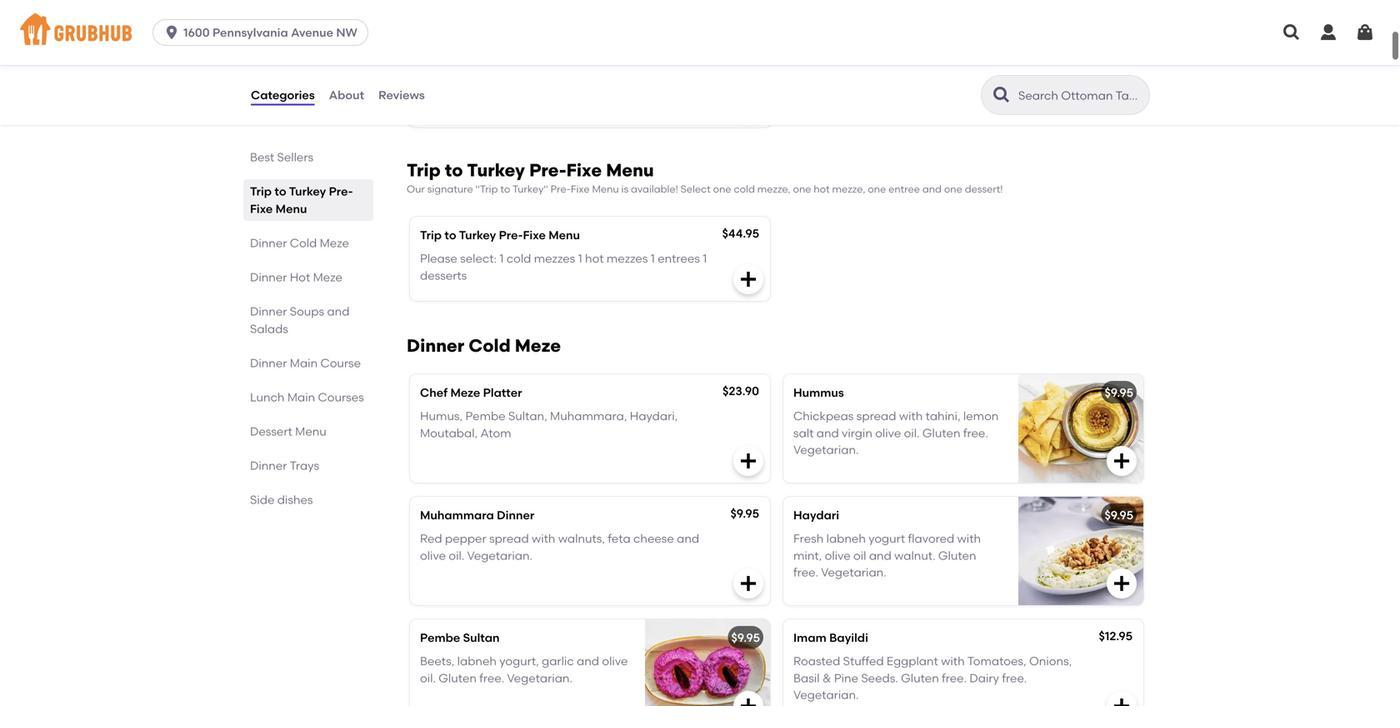 Task type: vqa. For each thing, say whether or not it's contained in the screenshot.
orders in the 5% back on pickup Earn Grubhub+ Credit for future orders
no



Task type: describe. For each thing, give the bounding box(es) containing it.
free. inside beets, labneh yogurt, garlic and olive oil. gluten free. vegetarian.
[[480, 671, 505, 685]]

lemon
[[964, 409, 999, 423]]

with inside fresh labneh yogurt flavored with mint, olive oil and walnut. gluten free. vegetarian.
[[958, 532, 982, 546]]

olive inside chickpeas spread with tahini, lemon salt and virgin olive oil. gluten free. vegetarian.
[[876, 426, 902, 440]]

trip to turkey pre-fixe menu our signature "trip to turkey" pre-fixe menu is available! select one cold mezze, one hot mezze, one entree and one dessert!
[[407, 160, 1004, 195]]

hot inside please select: 1 cold mezzes 1 hot mezzes 1 entrees  1 desserts
[[585, 252, 604, 266]]

vegetarian. inside chickpeas spread with tahini, lemon salt and virgin olive oil. gluten free. vegetarian.
[[794, 443, 859, 457]]

entrees
[[658, 252, 700, 266]]

to for trip to turkey pre-fixe menu
[[445, 228, 457, 242]]

1 vertical spatial cold
[[469, 335, 511, 356]]

best
[[250, 150, 275, 164]]

oil. for gluten
[[904, 426, 920, 440]]

svg image for mezzes
[[739, 269, 759, 289]]

trip to turkey pre- fixe menu
[[250, 184, 353, 216]]

vegetarian. inside beets, labneh yogurt, garlic and olive oil. gluten free. vegetarian.
[[507, 671, 573, 685]]

svg image for oil
[[1112, 574, 1132, 594]]

pembe sultan image
[[645, 619, 771, 706]]

about
[[329, 88, 364, 102]]

course
[[321, 356, 361, 370]]

oil. inside beets, labneh yogurt, garlic and olive oil. gluten free. vegetarian.
[[420, 671, 436, 685]]

walnuts,
[[559, 532, 605, 546]]

1600
[[184, 25, 210, 40]]

0 vertical spatial red
[[593, 63, 616, 77]]

svg image for virgin
[[1112, 451, 1132, 471]]

muhammara,
[[550, 409, 627, 423]]

dinner soups and salads
[[250, 304, 350, 336]]

hummus
[[794, 386, 845, 400]]

reviews
[[379, 88, 425, 102]]

dinner main course
[[250, 356, 361, 370]]

svg image inside 1600 pennsylvania avenue nw "button"
[[164, 24, 180, 41]]

1 vertical spatial pembe
[[420, 631, 461, 645]]

meze up the dinner hot meze
[[320, 236, 349, 250]]

1600 pennsylvania avenue nw button
[[153, 19, 375, 46]]

with down seasoned
[[500, 80, 524, 94]]

soups
[[290, 304, 324, 319]]

tahini,
[[926, 409, 961, 423]]

virgin
[[842, 426, 873, 440]]

svg image for and
[[739, 574, 759, 594]]

main navigation navigation
[[0, 0, 1401, 65]]

"trip
[[476, 183, 498, 195]]

feta
[[608, 532, 631, 546]]

trip for trip to turkey pre-fixe menu
[[420, 228, 442, 242]]

& inside chicken kebap seasoned with red peppers & spices served with bulgur pilav, ezme(turkish salsa) and carrot-red cabbage slaw   feeds 4-6 people
[[668, 63, 676, 77]]

dinner up chef
[[407, 335, 465, 356]]

lunch main courses
[[250, 390, 364, 404]]

menu left "is"
[[592, 183, 619, 195]]

platter
[[483, 386, 522, 400]]

dinner left hot
[[250, 270, 287, 284]]

4 one from the left
[[945, 183, 963, 195]]

menu for trip to turkey pre-fixe menu our signature "trip to turkey" pre-fixe menu is available! select one cold mezze, one hot mezze, one entree and one dessert!
[[606, 160, 654, 181]]

menu for trip to turkey pre- fixe menu
[[276, 202, 307, 216]]

about button
[[328, 65, 365, 125]]

please
[[420, 252, 458, 266]]

served
[[458, 80, 497, 94]]

chef meze platter
[[420, 386, 522, 400]]

seeds.
[[862, 671, 899, 685]]

spices
[[419, 80, 456, 94]]

haydari
[[794, 508, 840, 522]]

pembe inside humus, pembe sultan, muhammara, haydari, moutabal, atom
[[466, 409, 506, 423]]

side dishes
[[250, 493, 313, 507]]

dinner up the dinner hot meze
[[250, 236, 287, 250]]

slaw
[[569, 97, 595, 111]]

spread inside red pepper spread with walnuts, feta cheese and olive oil. vegetarian.
[[489, 532, 529, 546]]

and inside beets, labneh yogurt, garlic and olive oil. gluten free. vegetarian.
[[577, 654, 600, 668]]

stuffed
[[844, 654, 884, 668]]

humus,
[[420, 409, 463, 423]]

vegetarian. inside red pepper spread with walnuts, feta cheese and olive oil. vegetarian.
[[467, 549, 533, 563]]

courses
[[318, 390, 364, 404]]

with inside roasted stuffed eggplant with tomatoes, onions, basil & pine seeds. gluten free. dairy free. vegetarian.
[[942, 654, 965, 668]]

gluten for fresh labneh yogurt flavored with mint, olive oil and walnut. gluten free. vegetarian.
[[939, 549, 977, 563]]

turkey for trip to turkey pre- fixe menu
[[289, 184, 326, 198]]

walnut.
[[895, 549, 936, 563]]

dinner down dessert
[[250, 459, 287, 473]]

chickpeas spread with tahini, lemon salt and virgin olive oil. gluten free. vegetarian.
[[794, 409, 999, 457]]

to for trip to turkey pre- fixe menu
[[275, 184, 287, 198]]

select:
[[460, 252, 497, 266]]

and inside fresh labneh yogurt flavored with mint, olive oil and walnut. gluten free. vegetarian.
[[870, 549, 892, 563]]

is
[[622, 183, 629, 195]]

$12.95
[[1100, 629, 1133, 643]]

turkey"
[[513, 183, 548, 195]]

pre- for trip to turkey pre-fixe menu
[[499, 228, 523, 242]]

to for trip to turkey pre-fixe menu our signature "trip to turkey" pre-fixe menu is available! select one cold mezze, one hot mezze, one entree and one dessert!
[[445, 160, 463, 181]]

trays
[[290, 459, 319, 473]]

muhammara
[[420, 508, 494, 522]]

cabbage
[[511, 97, 566, 111]]

sultan,
[[509, 409, 548, 423]]

pre- right turkey"
[[551, 183, 571, 195]]

$9.95 for beets, labneh yogurt, garlic and olive oil. gluten free. vegetarian.
[[732, 631, 761, 645]]

hot
[[290, 270, 310, 284]]

oil. for vegetarian.
[[449, 549, 465, 563]]

humus, pembe sultan, muhammara, haydari, moutabal, atom
[[420, 409, 678, 440]]

garlic
[[542, 654, 574, 668]]

gluten for roasted stuffed eggplant with tomatoes, onions, basil & pine seeds. gluten free. dairy free. vegetarian.
[[902, 671, 940, 685]]

eggplant
[[887, 654, 939, 668]]

menu down lunch main courses on the bottom of page
[[295, 424, 327, 439]]

carrot-
[[444, 97, 486, 111]]

categories
[[251, 88, 315, 102]]

2 mezzes from the left
[[607, 252, 648, 266]]

desserts
[[420, 269, 467, 283]]

sellers
[[277, 150, 314, 164]]

1 horizontal spatial dinner cold meze
[[407, 335, 561, 356]]

mint,
[[794, 549, 822, 563]]

people
[[656, 97, 695, 111]]

$44.95
[[723, 226, 760, 241]]

fresh
[[794, 532, 824, 546]]

salsa)
[[674, 80, 709, 94]]

cold inside trip to turkey pre-fixe menu our signature "trip to turkey" pre-fixe menu is available! select one cold mezze, one hot mezze, one entree and one dessert!
[[734, 183, 755, 195]]

dessert
[[250, 424, 293, 439]]

gluten inside beets, labneh yogurt, garlic and olive oil. gluten free. vegetarian.
[[439, 671, 477, 685]]

with inside red pepper spread with walnuts, feta cheese and olive oil. vegetarian.
[[532, 532, 556, 546]]

and inside red pepper spread with walnuts, feta cheese and olive oil. vegetarian.
[[677, 532, 700, 546]]

roasted stuffed eggplant with tomatoes, onions, basil & pine seeds. gluten free. dairy free. vegetarian.
[[794, 654, 1073, 702]]

peppers
[[618, 63, 665, 77]]

pilav,
[[566, 80, 595, 94]]

vegetarian. inside roasted stuffed eggplant with tomatoes, onions, basil & pine seeds. gluten free. dairy free. vegetarian.
[[794, 688, 859, 702]]

imam bayildi
[[794, 631, 869, 645]]

$9.95 for chickpeas spread with tahini, lemon salt and virgin olive oil. gluten free. vegetarian.
[[1105, 386, 1134, 400]]

0 vertical spatial dinner cold meze
[[250, 236, 349, 250]]

haydari,
[[630, 409, 678, 423]]

1 mezze, from the left
[[758, 183, 791, 195]]

dishes
[[277, 493, 313, 507]]

and inside chickpeas spread with tahini, lemon salt and virgin olive oil. gluten free. vegetarian.
[[817, 426, 840, 440]]

meze up platter
[[515, 335, 561, 356]]

Search Ottoman Taverna search field
[[1017, 88, 1145, 103]]

1 horizontal spatial red
[[486, 97, 508, 111]]

imam
[[794, 631, 827, 645]]

onions,
[[1030, 654, 1073, 668]]

chef
[[420, 386, 448, 400]]

atom
[[481, 426, 512, 440]]

best sellers
[[250, 150, 314, 164]]



Task type: locate. For each thing, give the bounding box(es) containing it.
pre-
[[530, 160, 567, 181], [551, 183, 571, 195], [329, 184, 353, 198], [499, 228, 523, 242]]

olive inside fresh labneh yogurt flavored with mint, olive oil and walnut. gluten free. vegetarian.
[[825, 549, 851, 563]]

trip up please
[[420, 228, 442, 242]]

dairy
[[970, 671, 1000, 685]]

meze right chef
[[451, 386, 481, 400]]

dinner up red pepper spread with walnuts, feta cheese and olive oil. vegetarian.
[[497, 508, 535, 522]]

0 vertical spatial trip
[[407, 160, 441, 181]]

pennsylvania
[[213, 25, 288, 40]]

and right garlic
[[577, 654, 600, 668]]

trip for trip to turkey pre- fixe menu
[[250, 184, 272, 198]]

free. for chickpeas spread with tahini, lemon salt and virgin olive oil. gluten free. vegetarian.
[[964, 426, 989, 440]]

0 vertical spatial turkey
[[467, 160, 525, 181]]

muhammara dinner
[[420, 508, 535, 522]]

pembe
[[466, 409, 506, 423], [420, 631, 461, 645]]

mezze,
[[758, 183, 791, 195], [833, 183, 866, 195]]

gluten inside fresh labneh yogurt flavored with mint, olive oil and walnut. gluten free. vegetarian.
[[939, 549, 977, 563]]

salads
[[250, 322, 288, 336]]

olive inside beets, labneh yogurt, garlic and olive oil. gluten free. vegetarian.
[[602, 654, 628, 668]]

1 vertical spatial red
[[486, 97, 508, 111]]

available!
[[631, 183, 679, 195]]

$9.95 for fresh labneh yogurt flavored with mint, olive oil and walnut. gluten free. vegetarian.
[[1105, 508, 1134, 522]]

gluten down 'eggplant'
[[902, 671, 940, 685]]

trip inside trip to turkey pre- fixe menu
[[250, 184, 272, 198]]

0 vertical spatial hot
[[814, 183, 830, 195]]

yogurt
[[869, 532, 906, 546]]

labneh for oil
[[827, 532, 866, 546]]

trip to turkey pre-fixe menu
[[420, 228, 580, 242]]

select
[[681, 183, 711, 195]]

chicken
[[419, 63, 465, 77]]

0 vertical spatial cold
[[734, 183, 755, 195]]

cold inside please select: 1 cold mezzes 1 hot mezzes 1 entrees  1 desserts
[[507, 252, 532, 266]]

fixe up please select: 1 cold mezzes 1 hot mezzes 1 entrees  1 desserts
[[523, 228, 546, 242]]

pembe up "atom"
[[466, 409, 506, 423]]

1
[[500, 252, 504, 266], [578, 252, 583, 266], [651, 252, 655, 266], [703, 252, 707, 266]]

1 vertical spatial spread
[[489, 532, 529, 546]]

gluten
[[923, 426, 961, 440], [939, 549, 977, 563], [439, 671, 477, 685], [902, 671, 940, 685]]

free. for roasted stuffed eggplant with tomatoes, onions, basil & pine seeds. gluten free. dairy free. vegetarian.
[[942, 671, 967, 685]]

dinner down the salads
[[250, 356, 287, 370]]

tomatoes,
[[968, 654, 1027, 668]]

spread down the muhammara dinner
[[489, 532, 529, 546]]

pembe sultan
[[420, 631, 500, 645]]

free. for fresh labneh yogurt flavored with mint, olive oil and walnut. gluten free. vegetarian.
[[794, 566, 819, 580]]

1 vertical spatial hot
[[585, 252, 604, 266]]

trip up our
[[407, 160, 441, 181]]

0 vertical spatial main
[[290, 356, 318, 370]]

turkey
[[467, 160, 525, 181], [289, 184, 326, 198], [459, 228, 496, 242]]

turkey inside trip to turkey pre-fixe menu our signature "trip to turkey" pre-fixe menu is available! select one cold mezze, one hot mezze, one entree and one dessert!
[[467, 160, 525, 181]]

to up signature
[[445, 160, 463, 181]]

0 horizontal spatial red
[[420, 532, 443, 546]]

sultan
[[463, 631, 500, 645]]

1 1 from the left
[[500, 252, 504, 266]]

to up please
[[445, 228, 457, 242]]

meze right hot
[[313, 270, 343, 284]]

cold up $44.95
[[734, 183, 755, 195]]

1 horizontal spatial mezze,
[[833, 183, 866, 195]]

1 horizontal spatial oil.
[[449, 549, 465, 563]]

red inside red pepper spread with walnuts, feta cheese and olive oil. vegetarian.
[[420, 532, 443, 546]]

2 1 from the left
[[578, 252, 583, 266]]

categories button
[[250, 65, 316, 125]]

vegetarian. down 'oil'
[[822, 566, 887, 580]]

0 horizontal spatial hot
[[585, 252, 604, 266]]

oil
[[854, 549, 867, 563]]

mezzes
[[534, 252, 576, 266], [607, 252, 648, 266]]

dinner cold meze
[[250, 236, 349, 250], [407, 335, 561, 356]]

free. left dairy
[[942, 671, 967, 685]]

free. inside chickpeas spread with tahini, lemon salt and virgin olive oil. gluten free. vegetarian.
[[964, 426, 989, 440]]

1 vertical spatial turkey
[[289, 184, 326, 198]]

menu down sellers
[[276, 202, 307, 216]]

main for dinner
[[290, 356, 318, 370]]

pre- for trip to turkey pre-fixe menu our signature "trip to turkey" pre-fixe menu is available! select one cold mezze, one hot mezze, one entree and one dessert!
[[530, 160, 567, 181]]

$23.90
[[723, 384, 760, 398]]

0 vertical spatial &
[[668, 63, 676, 77]]

to
[[445, 160, 463, 181], [501, 183, 511, 195], [275, 184, 287, 198], [445, 228, 457, 242]]

fresh labneh yogurt flavored with mint, olive oil and walnut. gluten free. vegetarian.
[[794, 532, 982, 580]]

with
[[567, 63, 591, 77], [500, 80, 524, 94], [900, 409, 923, 423], [532, 532, 556, 546], [958, 532, 982, 546], [942, 654, 965, 668]]

0 vertical spatial spread
[[857, 409, 897, 423]]

cold down trip to turkey pre-fixe menu
[[507, 252, 532, 266]]

0 vertical spatial oil.
[[904, 426, 920, 440]]

0 horizontal spatial cold
[[290, 236, 317, 250]]

dinner inside dinner soups and salads
[[250, 304, 287, 319]]

0 vertical spatial pembe
[[466, 409, 506, 423]]

2 one from the left
[[793, 183, 812, 195]]

labneh inside fresh labneh yogurt flavored with mint, olive oil and walnut. gluten free. vegetarian.
[[827, 532, 866, 546]]

$9.95
[[1105, 386, 1134, 400], [731, 506, 760, 521], [1105, 508, 1134, 522], [732, 631, 761, 645]]

2 vertical spatial trip
[[420, 228, 442, 242]]

basil
[[794, 671, 820, 685]]

fixe for trip to turkey pre-fixe menu
[[523, 228, 546, 242]]

vegetarian.
[[794, 443, 859, 457], [467, 549, 533, 563], [822, 566, 887, 580], [507, 671, 573, 685], [794, 688, 859, 702]]

with right flavored
[[958, 532, 982, 546]]

fixe down slaw
[[567, 160, 602, 181]]

pre- inside trip to turkey pre- fixe menu
[[329, 184, 353, 198]]

bulgur
[[527, 80, 563, 94]]

nw
[[336, 25, 358, 40]]

1 vertical spatial cold
[[507, 252, 532, 266]]

2 vertical spatial oil.
[[420, 671, 436, 685]]

& inside roasted stuffed eggplant with tomatoes, onions, basil & pine seeds. gluten free. dairy free. vegetarian.
[[823, 671, 832, 685]]

red down 'served'
[[486, 97, 508, 111]]

hot inside trip to turkey pre-fixe menu our signature "trip to turkey" pre-fixe menu is available! select one cold mezze, one hot mezze, one entree and one dessert!
[[814, 183, 830, 195]]

cold up platter
[[469, 335, 511, 356]]

and inside dinner soups and salads
[[327, 304, 350, 319]]

and inside chicken kebap seasoned with red peppers & spices served with bulgur pilav, ezme(turkish salsa) and carrot-red cabbage slaw   feeds 4-6 people
[[419, 97, 441, 111]]

0 horizontal spatial mezze,
[[758, 183, 791, 195]]

entree
[[889, 183, 921, 195]]

and inside trip to turkey pre-fixe menu our signature "trip to turkey" pre-fixe menu is available! select one cold mezze, one hot mezze, one entree and one dessert!
[[923, 183, 942, 195]]

with left tahini,
[[900, 409, 923, 423]]

fixe left "is"
[[571, 183, 590, 195]]

oil. inside red pepper spread with walnuts, feta cheese and olive oil. vegetarian.
[[449, 549, 465, 563]]

4 1 from the left
[[703, 252, 707, 266]]

turkey up select:
[[459, 228, 496, 242]]

1 horizontal spatial &
[[823, 671, 832, 685]]

yogurt,
[[500, 654, 539, 668]]

olive left 'oil'
[[825, 549, 851, 563]]

dessert menu
[[250, 424, 327, 439]]

side
[[250, 493, 275, 507]]

one
[[713, 183, 732, 195], [793, 183, 812, 195], [868, 183, 887, 195], [945, 183, 963, 195]]

dinner
[[250, 236, 287, 250], [250, 270, 287, 284], [250, 304, 287, 319], [407, 335, 465, 356], [250, 356, 287, 370], [250, 459, 287, 473], [497, 508, 535, 522]]

menu inside trip to turkey pre- fixe menu
[[276, 202, 307, 216]]

dinner up the salads
[[250, 304, 287, 319]]

gluten down beets,
[[439, 671, 477, 685]]

turkey down sellers
[[289, 184, 326, 198]]

svg image
[[164, 24, 180, 41], [739, 269, 759, 289], [739, 451, 759, 471], [1112, 451, 1132, 471], [739, 574, 759, 594], [1112, 574, 1132, 594], [739, 696, 759, 706]]

2 horizontal spatial oil.
[[904, 426, 920, 440]]

3 1 from the left
[[651, 252, 655, 266]]

oil. right the virgin
[[904, 426, 920, 440]]

pre- for trip to turkey pre- fixe menu
[[329, 184, 353, 198]]

labneh down the 'sultan'
[[458, 654, 497, 668]]

turkey inside trip to turkey pre- fixe menu
[[289, 184, 326, 198]]

fixe inside trip to turkey pre- fixe menu
[[250, 202, 273, 216]]

fixe for trip to turkey pre-fixe menu our signature "trip to turkey" pre-fixe menu is available! select one cold mezze, one hot mezze, one entree and one dessert!
[[567, 160, 602, 181]]

search icon image
[[992, 85, 1012, 105]]

free. down yogurt,
[[480, 671, 505, 685]]

& left pine
[[823, 671, 832, 685]]

reviews button
[[378, 65, 426, 125]]

labneh inside beets, labneh yogurt, garlic and olive oil. gluten free. vegetarian.
[[458, 654, 497, 668]]

2 mezze, from the left
[[833, 183, 866, 195]]

free. down lemon
[[964, 426, 989, 440]]

and right soups
[[327, 304, 350, 319]]

with right 'eggplant'
[[942, 654, 965, 668]]

turkey for trip to turkey pre-fixe menu our signature "trip to turkey" pre-fixe menu is available! select one cold mezze, one hot mezze, one entree and one dessert!
[[467, 160, 525, 181]]

gluten inside chickpeas spread with tahini, lemon salt and virgin olive oil. gluten free. vegetarian.
[[923, 426, 961, 440]]

beets, labneh yogurt, garlic and olive oil. gluten free. vegetarian.
[[420, 654, 628, 685]]

labneh for gluten
[[458, 654, 497, 668]]

to inside trip to turkey pre- fixe menu
[[275, 184, 287, 198]]

free. down the mint,
[[794, 566, 819, 580]]

cold up hot
[[290, 236, 317, 250]]

1 one from the left
[[713, 183, 732, 195]]

turkey for trip to turkey pre-fixe menu
[[459, 228, 496, 242]]

beets,
[[420, 654, 455, 668]]

1 horizontal spatial pembe
[[466, 409, 506, 423]]

fixe for trip to turkey pre- fixe menu
[[250, 202, 273, 216]]

main right the lunch
[[288, 390, 315, 404]]

fixe down best
[[250, 202, 273, 216]]

dinner trays
[[250, 459, 319, 473]]

pembe up beets,
[[420, 631, 461, 645]]

1 vertical spatial &
[[823, 671, 832, 685]]

1600 pennsylvania avenue nw
[[184, 25, 358, 40]]

haydari image
[[1019, 497, 1144, 605]]

oil. down beets,
[[420, 671, 436, 685]]

spread up the virgin
[[857, 409, 897, 423]]

hot
[[814, 183, 830, 195], [585, 252, 604, 266]]

free. down tomatoes,
[[1003, 671, 1028, 685]]

olive down pepper
[[420, 549, 446, 563]]

0 horizontal spatial &
[[668, 63, 676, 77]]

and down spices
[[419, 97, 441, 111]]

1 vertical spatial oil.
[[449, 549, 465, 563]]

vegetarian. down salt
[[794, 443, 859, 457]]

chicken kebap seasoned with red peppers & spices served with bulgur pilav, ezme(turkish salsa) and carrot-red cabbage slaw   feeds 4-6 people
[[419, 63, 709, 111]]

0 vertical spatial labneh
[[827, 532, 866, 546]]

roasted
[[794, 654, 841, 668]]

chicken kebap seasoned with red peppers & spices served with bulgur pilav, ezme(turkish salsa) and carrot-red cabbage slaw   feeds 4-6 people button
[[409, 25, 772, 127]]

trip for trip to turkey pre-fixe menu our signature "trip to turkey" pre-fixe menu is available! select one cold mezze, one hot mezze, one entree and one dessert!
[[407, 160, 441, 181]]

olive right the virgin
[[876, 426, 902, 440]]

cheese
[[634, 532, 674, 546]]

our
[[407, 183, 425, 195]]

with up pilav,
[[567, 63, 591, 77]]

1 horizontal spatial mezzes
[[607, 252, 648, 266]]

oil. inside chickpeas spread with tahini, lemon salt and virgin olive oil. gluten free. vegetarian.
[[904, 426, 920, 440]]

gluten for chickpeas spread with tahini, lemon salt and virgin olive oil. gluten free. vegetarian.
[[923, 426, 961, 440]]

and right 'cheese'
[[677, 532, 700, 546]]

0 horizontal spatial dinner cold meze
[[250, 236, 349, 250]]

flavored
[[909, 532, 955, 546]]

salt
[[794, 426, 814, 440]]

0 horizontal spatial labneh
[[458, 654, 497, 668]]

bayildi
[[830, 631, 869, 645]]

svg image
[[1283, 23, 1303, 43], [1319, 23, 1339, 43], [1356, 23, 1376, 43], [1112, 696, 1132, 706]]

menu for trip to turkey pre-fixe menu
[[549, 228, 580, 242]]

vegetarian. down garlic
[[507, 671, 573, 685]]

mezzes left entrees
[[607, 252, 648, 266]]

with inside chickpeas spread with tahini, lemon salt and virgin olive oil. gluten free. vegetarian.
[[900, 409, 923, 423]]

pre- up turkey"
[[530, 160, 567, 181]]

gluten down tahini,
[[923, 426, 961, 440]]

svg image for gluten
[[739, 696, 759, 706]]

3 one from the left
[[868, 183, 887, 195]]

0 horizontal spatial cold
[[507, 252, 532, 266]]

main
[[290, 356, 318, 370], [288, 390, 315, 404]]

1 vertical spatial dinner cold meze
[[407, 335, 561, 356]]

trip down best
[[250, 184, 272, 198]]

turkey up "trip
[[467, 160, 525, 181]]

kebap
[[468, 63, 505, 77]]

0 horizontal spatial oil.
[[420, 671, 436, 685]]

1 mezzes from the left
[[534, 252, 576, 266]]

menu up please select: 1 cold mezzes 1 hot mezzes 1 entrees  1 desserts
[[549, 228, 580, 242]]

mezze, left "entree"
[[833, 183, 866, 195]]

spread
[[857, 409, 897, 423], [489, 532, 529, 546]]

menu up "is"
[[606, 160, 654, 181]]

1 horizontal spatial labneh
[[827, 532, 866, 546]]

1 vertical spatial trip
[[250, 184, 272, 198]]

signature
[[428, 183, 473, 195]]

1 horizontal spatial cold
[[734, 183, 755, 195]]

avenue
[[291, 25, 334, 40]]

1 vertical spatial labneh
[[458, 654, 497, 668]]

1 vertical spatial main
[[288, 390, 315, 404]]

hummus image
[[1019, 374, 1144, 483]]

0 horizontal spatial pembe
[[420, 631, 461, 645]]

gluten inside roasted stuffed eggplant with tomatoes, onions, basil & pine seeds. gluten free. dairy free. vegetarian.
[[902, 671, 940, 685]]

0 horizontal spatial spread
[[489, 532, 529, 546]]

main up lunch main courses on the bottom of page
[[290, 356, 318, 370]]

dinner cold meze up hot
[[250, 236, 349, 250]]

and down chickpeas
[[817, 426, 840, 440]]

labneh up 'oil'
[[827, 532, 866, 546]]

pre- left our
[[329, 184, 353, 198]]

spread inside chickpeas spread with tahini, lemon salt and virgin olive oil. gluten free. vegetarian.
[[857, 409, 897, 423]]

red up pilav,
[[593, 63, 616, 77]]

moutabal,
[[420, 426, 478, 440]]

and right "entree"
[[923, 183, 942, 195]]

red pepper spread with walnuts, feta cheese and olive oil. vegetarian.
[[420, 532, 700, 563]]

chickpeas
[[794, 409, 854, 423]]

fixe
[[567, 160, 602, 181], [571, 183, 590, 195], [250, 202, 273, 216], [523, 228, 546, 242]]

ezme(turkish
[[598, 80, 671, 94]]

and down yogurt
[[870, 549, 892, 563]]

please select: 1 cold mezzes 1 hot mezzes 1 entrees  1 desserts
[[420, 252, 707, 283]]

1 horizontal spatial spread
[[857, 409, 897, 423]]

4-
[[634, 97, 646, 111]]

vegetarian. down pepper
[[467, 549, 533, 563]]

2 horizontal spatial red
[[593, 63, 616, 77]]

dinner cold meze up chef meze platter
[[407, 335, 561, 356]]

free. inside fresh labneh yogurt flavored with mint, olive oil and walnut. gluten free. vegetarian.
[[794, 566, 819, 580]]

main for lunch
[[288, 390, 315, 404]]

vegetarian. inside fresh labneh yogurt flavored with mint, olive oil and walnut. gluten free. vegetarian.
[[822, 566, 887, 580]]

2 vertical spatial turkey
[[459, 228, 496, 242]]

vegetarian. down basil at the right
[[794, 688, 859, 702]]

olive inside red pepper spread with walnuts, feta cheese and olive oil. vegetarian.
[[420, 549, 446, 563]]

with left walnuts,
[[532, 532, 556, 546]]

6
[[646, 97, 653, 111]]

red left pepper
[[420, 532, 443, 546]]

to right "trip
[[501, 183, 511, 195]]

gluten down flavored
[[939, 549, 977, 563]]

olive right garlic
[[602, 654, 628, 668]]

pre- down turkey"
[[499, 228, 523, 242]]

pepper
[[445, 532, 487, 546]]

2 vertical spatial red
[[420, 532, 443, 546]]

to down best sellers
[[275, 184, 287, 198]]

mezzes down trip to turkey pre-fixe menu
[[534, 252, 576, 266]]

0 vertical spatial cold
[[290, 236, 317, 250]]

1 horizontal spatial hot
[[814, 183, 830, 195]]

feeds
[[598, 97, 632, 111]]

trip inside trip to turkey pre-fixe menu our signature "trip to turkey" pre-fixe menu is available! select one cold mezze, one hot mezze, one entree and one dessert!
[[407, 160, 441, 181]]

mezze, up $44.95
[[758, 183, 791, 195]]

& up salsa) at top
[[668, 63, 676, 77]]

1 horizontal spatial cold
[[469, 335, 511, 356]]

0 horizontal spatial mezzes
[[534, 252, 576, 266]]

oil. down pepper
[[449, 549, 465, 563]]



